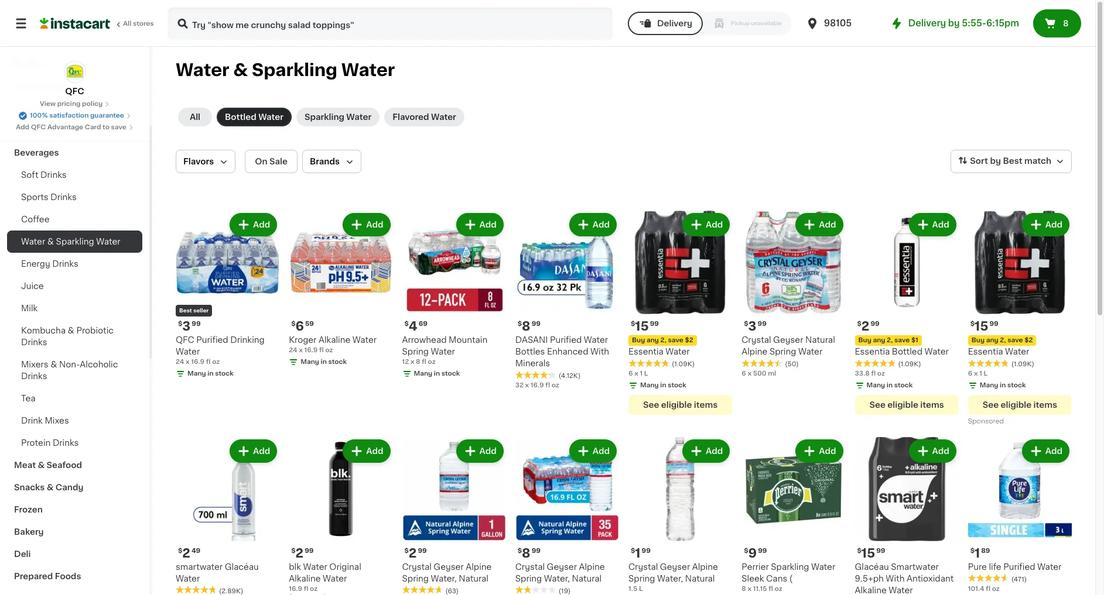 Task type: vqa. For each thing, say whether or not it's contained in the screenshot.
rightmost $ 15 99
yes



Task type: locate. For each thing, give the bounding box(es) containing it.
(19)
[[559, 589, 571, 595]]

2 for buy any 2, save $1
[[862, 321, 870, 333]]

6 x 1 l
[[629, 371, 648, 378], [969, 371, 988, 378]]

thanksgiving link
[[7, 75, 142, 97]]

0 horizontal spatial (1.09k)
[[672, 362, 695, 368]]

2 6 x 1 l from the left
[[969, 371, 988, 378]]

water & sparkling water down coffee link
[[21, 238, 120, 246]]

& inside kombucha & probiotic drinks
[[68, 327, 74, 335]]

2 buy any 2, save $2 from the left
[[972, 338, 1033, 344]]

0 horizontal spatial 3
[[182, 321, 191, 333]]

0 horizontal spatial buy any 2, save $2
[[632, 338, 694, 344]]

$ 3 99 down best seller
[[178, 321, 201, 333]]

milk
[[21, 305, 38, 313]]

None search field
[[168, 7, 613, 40]]

16.9 inside qfc purified drinking water 24 x 16.9 fl oz
[[191, 359, 205, 366]]

drinks inside protein drinks 'link'
[[53, 440, 79, 448]]

1 horizontal spatial see eligible items
[[870, 402, 945, 410]]

1 vertical spatial best
[[179, 308, 192, 314]]

ml
[[768, 371, 777, 378]]

2 horizontal spatial water,
[[658, 575, 683, 583]]

drinks inside soft drinks 'link'
[[40, 171, 67, 179]]

8 inside arrowhead mountain spring water 12 x 8 fl oz
[[416, 359, 421, 366]]

1 3 from the left
[[182, 321, 191, 333]]

antioxidant
[[907, 575, 954, 583]]

0 horizontal spatial glacéau
[[225, 563, 259, 572]]

3 essentia from the left
[[969, 348, 1004, 356]]

water inside the crystal geyser natural alpine spring water
[[799, 348, 823, 356]]

dairy & eggs
[[14, 127, 69, 135]]

2 horizontal spatial any
[[987, 338, 999, 344]]

sparkling inside perrier sparkling water sleek cans ( 8 x 11.15 fl oz
[[771, 563, 810, 572]]

prepared foods link
[[7, 566, 142, 588]]

by for sort
[[991, 157, 1001, 165]]

1 crystal geyser alpine spring water, natural from the left
[[402, 563, 492, 583]]

9
[[749, 548, 757, 560]]

stock
[[328, 359, 347, 366], [215, 371, 234, 378], [442, 371, 460, 378], [668, 383, 687, 389], [895, 383, 913, 389], [1008, 383, 1026, 389]]

3 2, from the left
[[1001, 338, 1007, 344]]

$ 8 99 for dasani
[[518, 321, 541, 333]]

drinks down kombucha
[[21, 339, 47, 347]]

mixers & non-alcoholic drinks link
[[7, 354, 142, 388]]

alkaline right kroger
[[319, 337, 351, 345]]

kroger
[[289, 337, 317, 345]]

1 horizontal spatial by
[[991, 157, 1001, 165]]

4
[[409, 321, 418, 333]]

spring inside arrowhead mountain spring water 12 x 8 fl oz
[[402, 348, 429, 356]]

non-
[[59, 361, 80, 369]]

oz inside arrowhead mountain spring water 12 x 8 fl oz
[[428, 359, 436, 366]]

$ inside $ 4 69
[[405, 321, 409, 328]]

crystal geyser alpine spring water, natural 1.5 l
[[629, 563, 718, 593]]

drinks down soft drinks 'link'
[[51, 193, 77, 202]]

0 horizontal spatial $ 2 99
[[291, 548, 314, 560]]

with
[[591, 348, 610, 356], [886, 575, 905, 583]]

1 water, from the left
[[431, 575, 457, 583]]

$ 8 99 for crystal
[[518, 548, 541, 560]]

1 vertical spatial with
[[886, 575, 905, 583]]

1 horizontal spatial crystal geyser alpine spring water, natural
[[516, 563, 605, 583]]

2 for blk water original alkaline water
[[296, 548, 304, 560]]

0 horizontal spatial purified
[[196, 337, 228, 345]]

1 horizontal spatial essentia water
[[969, 348, 1030, 356]]

alpine
[[742, 348, 768, 356], [466, 563, 492, 572], [579, 563, 605, 572], [693, 563, 718, 572]]

0 horizontal spatial $ 3 99
[[178, 321, 201, 333]]

3 down best seller
[[182, 321, 191, 333]]

bakery link
[[7, 522, 142, 544]]

24 down kroger
[[289, 348, 297, 354]]

& down 100% at left
[[39, 127, 46, 135]]

1 horizontal spatial delivery
[[909, 19, 947, 28]]

delivery inside button
[[657, 19, 693, 28]]

& left the non-
[[51, 361, 57, 369]]

qfc down 100% at left
[[31, 124, 46, 131]]

1 horizontal spatial 24
[[289, 348, 297, 354]]

1 horizontal spatial l
[[644, 371, 648, 378]]

all up flavors
[[190, 113, 200, 121]]

$ 3 99 up the crystal geyser natural alpine spring water
[[744, 321, 767, 333]]

0 horizontal spatial $2
[[685, 338, 694, 344]]

by right sort
[[991, 157, 1001, 165]]

purified down seller on the left bottom of page
[[196, 337, 228, 345]]

2 for crystal geyser alpine spring water, natural
[[409, 548, 417, 560]]

9.5+ph
[[855, 575, 884, 583]]

qfc up view pricing policy link
[[65, 87, 84, 96]]

& inside water & sparkling water link
[[47, 238, 54, 246]]

3 see eligible items from the left
[[983, 402, 1058, 410]]

2 $ 8 99 from the top
[[518, 548, 541, 560]]

100%
[[30, 113, 48, 119]]

fl inside 'kroger alkaline water 24 x 16.9 fl oz'
[[319, 348, 324, 354]]

2 see from the left
[[870, 402, 886, 410]]

crystal for 3
[[742, 337, 772, 345]]

by for delivery
[[949, 19, 960, 28]]

1 horizontal spatial any
[[873, 338, 886, 344]]

1 horizontal spatial 6 x 1 l
[[969, 371, 988, 378]]

oz inside perrier sparkling water sleek cans ( 8 x 11.15 fl oz
[[775, 586, 783, 593]]

500
[[753, 371, 767, 378]]

0 horizontal spatial essentia
[[629, 348, 664, 356]]

drinks for soft drinks
[[40, 171, 67, 179]]

0 vertical spatial by
[[949, 19, 960, 28]]

kombucha & probiotic drinks link
[[7, 320, 142, 354]]

1 horizontal spatial water,
[[544, 575, 570, 583]]

2 glacéau from the left
[[855, 563, 889, 572]]

bottled right all link
[[225, 113, 257, 121]]

drinks inside sports drinks "link"
[[51, 193, 77, 202]]

3 see from the left
[[983, 402, 999, 410]]

0 horizontal spatial essentia water
[[629, 348, 690, 356]]

bottled down $1
[[892, 348, 923, 356]]

1 buy any 2, save $2 from the left
[[632, 338, 694, 344]]

crystal
[[742, 337, 772, 345], [402, 563, 432, 572], [516, 563, 545, 572], [629, 563, 658, 572]]

2 horizontal spatial l
[[984, 371, 988, 378]]

1 $ 3 99 from the left
[[178, 321, 201, 333]]

0 horizontal spatial see eligible items
[[643, 402, 718, 410]]

0 horizontal spatial delivery
[[657, 19, 693, 28]]

& up energy drinks
[[47, 238, 54, 246]]

buy any 2, save $2 for third see eligible items button from right
[[632, 338, 694, 344]]

0 horizontal spatial l
[[639, 586, 643, 593]]

on
[[255, 158, 268, 166]]

$ inside $ 6 59
[[291, 321, 296, 328]]

0 horizontal spatial any
[[647, 338, 659, 344]]

save for third see eligible items button from left
[[1008, 338, 1023, 344]]

arrowhead mountain spring water 12 x 8 fl oz
[[402, 337, 488, 366]]

alcoholic
[[80, 361, 118, 369]]

with right enhanced in the bottom of the page
[[591, 348, 610, 356]]

brands button
[[302, 150, 362, 173]]

2 horizontal spatial see eligible items
[[983, 402, 1058, 410]]

purified for qfc
[[196, 337, 228, 345]]

16.9 down seller on the left bottom of page
[[191, 359, 205, 366]]

0 horizontal spatial 6 x 1 l
[[629, 371, 648, 378]]

qfc link
[[64, 61, 86, 97]]

by left 5:55-
[[949, 19, 960, 28]]

1 horizontal spatial purified
[[550, 337, 582, 345]]

16.9 right 32
[[531, 383, 544, 389]]

drinks up "seafood"
[[53, 440, 79, 448]]

flavors
[[183, 158, 214, 166]]

$2
[[685, 338, 694, 344], [1025, 338, 1033, 344]]

1 glacéau from the left
[[225, 563, 259, 572]]

qfc
[[65, 87, 84, 96], [31, 124, 46, 131], [176, 337, 194, 345]]

1 horizontal spatial all
[[190, 113, 200, 121]]

best left seller on the left bottom of page
[[179, 308, 192, 314]]

16.9 down blk
[[289, 586, 302, 593]]

0 horizontal spatial by
[[949, 19, 960, 28]]

3
[[182, 321, 191, 333], [749, 321, 757, 333]]

1 horizontal spatial with
[[886, 575, 905, 583]]

1 vertical spatial 24
[[176, 359, 184, 366]]

2 $ 3 99 from the left
[[744, 321, 767, 333]]

add qfc advantage card to save link
[[16, 123, 134, 132]]

add button
[[231, 214, 276, 236], [344, 214, 389, 236], [457, 214, 503, 236], [571, 214, 616, 236], [684, 214, 729, 236], [797, 214, 842, 236], [910, 214, 956, 236], [1024, 214, 1069, 236], [231, 441, 276, 463], [344, 441, 389, 463], [457, 441, 503, 463], [571, 441, 616, 463], [684, 441, 729, 463], [797, 441, 842, 463], [910, 441, 956, 463], [1024, 441, 1069, 463]]

& for mixers & non-alcoholic drinks "link"
[[51, 361, 57, 369]]

2 vertical spatial alkaline
[[855, 587, 887, 595]]

0 horizontal spatial crystal geyser alpine spring water, natural
[[402, 563, 492, 583]]

water, for 8
[[544, 575, 570, 583]]

12
[[402, 359, 409, 366]]

8 button
[[1034, 9, 1082, 38]]

& inside dairy & eggs 'link'
[[39, 127, 46, 135]]

3 see eligible items button from the left
[[969, 396, 1072, 416]]

& inside 'meat & seafood' "link"
[[38, 462, 45, 470]]

0 horizontal spatial eligible
[[661, 402, 692, 410]]

save for 2nd see eligible items button from the right
[[895, 338, 910, 344]]

purified up enhanced in the bottom of the page
[[550, 337, 582, 345]]

6:15pm
[[987, 19, 1020, 28]]

3 water, from the left
[[658, 575, 683, 583]]

water, for 2
[[431, 575, 457, 583]]

crystal inside the crystal geyser natural alpine spring water
[[742, 337, 772, 345]]

1 horizontal spatial buy any 2, save $2
[[972, 338, 1033, 344]]

energy
[[21, 260, 50, 268]]

2 horizontal spatial see eligible items button
[[969, 396, 1072, 416]]

16.9 inside blk water original alkaline water 16.9 fl oz
[[289, 586, 302, 593]]

1 vertical spatial bottled
[[892, 348, 923, 356]]

drinks for energy drinks
[[52, 260, 78, 268]]

crystal geyser alpine spring water, natural up the (19)
[[516, 563, 605, 583]]

0 horizontal spatial bottled
[[225, 113, 257, 121]]

15
[[635, 321, 649, 333], [975, 321, 989, 333], [862, 548, 876, 560]]

water inside dasani purified water bottles enhanced with minerals
[[584, 337, 608, 345]]

0 vertical spatial all
[[123, 21, 131, 27]]

2 water, from the left
[[544, 575, 570, 583]]

drinks inside the energy drinks link
[[52, 260, 78, 268]]

product group containing 9
[[742, 438, 846, 596]]

delivery
[[909, 19, 947, 28], [657, 19, 693, 28]]

kombucha & probiotic drinks
[[21, 327, 114, 347]]

crystal for 2
[[402, 563, 432, 572]]

0 vertical spatial best
[[1003, 157, 1023, 165]]

2 3 from the left
[[749, 321, 757, 333]]

crystal inside 'crystal geyser alpine spring water, natural 1.5 l'
[[629, 563, 658, 572]]

$ 9 99
[[744, 548, 767, 560]]

1 horizontal spatial best
[[1003, 157, 1023, 165]]

1 horizontal spatial 2,
[[887, 338, 893, 344]]

water
[[176, 62, 229, 79], [342, 62, 395, 79], [259, 113, 284, 121], [347, 113, 372, 121], [431, 113, 456, 121], [21, 238, 45, 246], [96, 238, 120, 246], [353, 337, 377, 345], [584, 337, 608, 345], [176, 348, 200, 356], [431, 348, 455, 356], [666, 348, 690, 356], [799, 348, 823, 356], [925, 348, 949, 356], [1006, 348, 1030, 356], [303, 563, 327, 572], [812, 563, 836, 572], [1038, 563, 1062, 572], [176, 575, 200, 583], [323, 575, 347, 583], [889, 587, 913, 595]]

0 horizontal spatial all
[[123, 21, 131, 27]]

eggs
[[48, 127, 69, 135]]

98105 button
[[806, 7, 876, 40]]

(
[[790, 575, 793, 583]]

enhanced
[[547, 348, 589, 356]]

candy
[[56, 484, 83, 492]]

1 vertical spatial water & sparkling water
[[21, 238, 120, 246]]

drinks up sports drinks
[[40, 171, 67, 179]]

1 horizontal spatial see eligible items button
[[855, 396, 959, 416]]

essentia water
[[629, 348, 690, 356], [969, 348, 1030, 356]]

product group containing 6
[[289, 211, 393, 370]]

1 horizontal spatial $ 3 99
[[744, 321, 767, 333]]

0 horizontal spatial qfc
[[31, 124, 46, 131]]

glacéau up (2.89k)
[[225, 563, 259, 572]]

3 (1.09k) from the left
[[1012, 362, 1035, 368]]

0 horizontal spatial best
[[179, 308, 192, 314]]

1 horizontal spatial 3
[[749, 321, 757, 333]]

on sale button
[[245, 150, 298, 173]]

2 horizontal spatial qfc
[[176, 337, 194, 345]]

2 horizontal spatial see
[[983, 402, 999, 410]]

drinks up juice link
[[52, 260, 78, 268]]

$ inside $ 9 99
[[744, 548, 749, 555]]

0 horizontal spatial $ 15 99
[[631, 321, 659, 333]]

2 crystal geyser alpine spring water, natural from the left
[[516, 563, 605, 583]]

1 horizontal spatial bottled
[[892, 348, 923, 356]]

0 horizontal spatial see eligible items button
[[629, 396, 733, 416]]

1 buy from the left
[[632, 338, 645, 344]]

alkaline down blk
[[289, 575, 321, 583]]

0 horizontal spatial buy
[[632, 338, 645, 344]]

purified inside dasani purified water bottles enhanced with minerals
[[550, 337, 582, 345]]

glacéau inside the glacéau smartwater 9.5+ph with antioxidant alkaline water
[[855, 563, 889, 572]]

0 horizontal spatial with
[[591, 348, 610, 356]]

2 horizontal spatial $ 2 99
[[858, 321, 880, 333]]

spring inside 'crystal geyser alpine spring water, natural 1.5 l'
[[629, 575, 655, 583]]

1 horizontal spatial $ 2 99
[[405, 548, 427, 560]]

purified inside qfc purified drinking water 24 x 16.9 fl oz
[[196, 337, 228, 345]]

1 2, from the left
[[661, 338, 667, 344]]

1 vertical spatial alkaline
[[289, 575, 321, 583]]

(1.09k)
[[672, 362, 695, 368], [899, 362, 922, 368], [1012, 362, 1035, 368]]

2 any from the left
[[873, 338, 886, 344]]

1 horizontal spatial (1.09k)
[[899, 362, 922, 368]]

flavored water link
[[385, 108, 465, 127]]

alkaline down 9.5+ph in the right of the page
[[855, 587, 887, 595]]

2 see eligible items button from the left
[[855, 396, 959, 416]]

water inside arrowhead mountain spring water 12 x 8 fl oz
[[431, 348, 455, 356]]

1 vertical spatial all
[[190, 113, 200, 121]]

(50)
[[785, 362, 799, 368]]

2 see eligible items from the left
[[870, 402, 945, 410]]

2 horizontal spatial 2,
[[1001, 338, 1007, 344]]

in
[[321, 359, 327, 366], [208, 371, 214, 378], [434, 371, 440, 378], [661, 383, 667, 389], [887, 383, 893, 389], [1000, 383, 1006, 389]]

best left match
[[1003, 157, 1023, 165]]

qfc inside qfc purified drinking water 24 x 16.9 fl oz
[[176, 337, 194, 345]]

coffee
[[21, 216, 50, 224]]

thanksgiving
[[14, 82, 70, 90]]

soft
[[21, 171, 38, 179]]

x inside 'kroger alkaline water 24 x 16.9 fl oz'
[[299, 348, 303, 354]]

1 horizontal spatial eligible
[[888, 402, 919, 410]]

24 down best seller
[[176, 359, 184, 366]]

0 vertical spatial qfc
[[65, 87, 84, 96]]

1 (1.09k) from the left
[[672, 362, 695, 368]]

0 vertical spatial $ 8 99
[[518, 321, 541, 333]]

3 for qfc purified drinking water
[[182, 321, 191, 333]]

geyser inside the crystal geyser natural alpine spring water
[[774, 337, 804, 345]]

0 horizontal spatial water,
[[431, 575, 457, 583]]

1 $ 8 99 from the top
[[518, 321, 541, 333]]

best for best seller
[[179, 308, 192, 314]]

2 horizontal spatial eligible
[[1001, 402, 1032, 410]]

oz inside qfc purified drinking water 24 x 16.9 fl oz
[[212, 359, 220, 366]]

1 horizontal spatial glacéau
[[855, 563, 889, 572]]

produce
[[14, 104, 50, 113]]

items
[[694, 402, 718, 410], [921, 402, 945, 410], [1034, 402, 1058, 410]]

glacéau
[[225, 563, 259, 572], [855, 563, 889, 572]]

0 vertical spatial with
[[591, 348, 610, 356]]

drinks down "mixers"
[[21, 373, 47, 381]]

$ 3 99 for crystal geyser natural alpine spring water
[[744, 321, 767, 333]]

glacéau inside smartwater glacéau water
[[225, 563, 259, 572]]

sparkling water
[[305, 113, 372, 121]]

see eligible items
[[643, 402, 718, 410], [870, 402, 945, 410], [983, 402, 1058, 410]]

buy
[[632, 338, 645, 344], [859, 338, 872, 344], [972, 338, 985, 344]]

& inside mixers & non-alcoholic drinks
[[51, 361, 57, 369]]

1 horizontal spatial qfc
[[65, 87, 84, 96]]

2 horizontal spatial buy
[[972, 338, 985, 344]]

sort
[[971, 157, 989, 165]]

best for best match
[[1003, 157, 1023, 165]]

by inside field
[[991, 157, 1001, 165]]

oz inside 'kroger alkaline water 24 x 16.9 fl oz'
[[325, 348, 333, 354]]

0 horizontal spatial items
[[694, 402, 718, 410]]

original
[[330, 563, 361, 572]]

qfc logo image
[[64, 61, 86, 83]]

delivery for delivery
[[657, 19, 693, 28]]

crystal geyser alpine spring water, natural for 8
[[516, 563, 605, 583]]

water inside perrier sparkling water sleek cans ( 8 x 11.15 fl oz
[[812, 563, 836, 572]]

oz inside blk water original alkaline water 16.9 fl oz
[[310, 586, 318, 593]]

crystal geyser alpine spring water, natural up (63)
[[402, 563, 492, 583]]

$
[[178, 321, 182, 328], [291, 321, 296, 328], [405, 321, 409, 328], [518, 321, 522, 328], [631, 321, 635, 328], [744, 321, 749, 328], [858, 321, 862, 328], [971, 321, 975, 328], [178, 548, 182, 555], [291, 548, 296, 555], [405, 548, 409, 555], [518, 548, 522, 555], [631, 548, 635, 555], [744, 548, 749, 555], [858, 548, 862, 555], [971, 548, 975, 555]]

(4.12k)
[[559, 373, 581, 380]]

2
[[862, 321, 870, 333], [182, 548, 190, 560], [296, 548, 304, 560], [409, 548, 417, 560]]

view pricing policy
[[40, 101, 103, 107]]

& left the candy
[[47, 484, 54, 492]]

x inside qfc purified drinking water 24 x 16.9 fl oz
[[186, 359, 190, 366]]

water inside qfc purified drinking water 24 x 16.9 fl oz
[[176, 348, 200, 356]]

drinks inside mixers & non-alcoholic drinks
[[21, 373, 47, 381]]

all left stores
[[123, 21, 131, 27]]

cans
[[767, 575, 788, 583]]

x inside perrier sparkling water sleek cans ( 8 x 11.15 fl oz
[[748, 586, 752, 593]]

1 $2 from the left
[[685, 338, 694, 344]]

x inside arrowhead mountain spring water 12 x 8 fl oz
[[411, 359, 415, 366]]

16.9 down kroger
[[304, 348, 318, 354]]

water & sparkling water up the bottled water
[[176, 62, 395, 79]]

l for third see eligible items button from right
[[644, 371, 648, 378]]

2 horizontal spatial 15
[[975, 321, 989, 333]]

1 horizontal spatial items
[[921, 402, 945, 410]]

2 vertical spatial qfc
[[176, 337, 194, 345]]

8 inside perrier sparkling water sleek cans ( 8 x 11.15 fl oz
[[742, 586, 746, 593]]

0 vertical spatial water & sparkling water
[[176, 62, 395, 79]]

1 horizontal spatial buy
[[859, 338, 872, 344]]

2 horizontal spatial (1.09k)
[[1012, 362, 1035, 368]]

2 2, from the left
[[887, 338, 893, 344]]

see eligible items button
[[629, 396, 733, 416], [855, 396, 959, 416], [969, 396, 1072, 416]]

crystal geyser alpine spring water, natural
[[402, 563, 492, 583], [516, 563, 605, 583]]

2 horizontal spatial items
[[1034, 402, 1058, 410]]

with down smartwater
[[886, 575, 905, 583]]

& inside snacks & candy link
[[47, 484, 54, 492]]

delivery by 5:55-6:15pm
[[909, 19, 1020, 28]]

$ inside $ 2 49
[[178, 548, 182, 555]]

qfc inside "link"
[[65, 87, 84, 96]]

eligible
[[661, 402, 692, 410], [888, 402, 919, 410], [1001, 402, 1032, 410]]

3 any from the left
[[987, 338, 999, 344]]

3 up the crystal geyser natural alpine spring water
[[749, 321, 757, 333]]

1 items from the left
[[694, 402, 718, 410]]

l inside 'crystal geyser alpine spring water, natural 1.5 l'
[[639, 586, 643, 593]]

qfc down best seller
[[176, 337, 194, 345]]

many in stock
[[301, 359, 347, 366], [188, 371, 234, 378], [414, 371, 460, 378], [641, 383, 687, 389], [867, 383, 913, 389], [980, 383, 1026, 389]]

& down milk "link"
[[68, 327, 74, 335]]

0 vertical spatial alkaline
[[319, 337, 351, 345]]

& for 'meat & seafood' "link"
[[38, 462, 45, 470]]

1 vertical spatial by
[[991, 157, 1001, 165]]

0 horizontal spatial water & sparkling water
[[21, 238, 120, 246]]

best inside field
[[1003, 157, 1023, 165]]

mixers
[[21, 361, 48, 369]]

purified up (471)
[[1004, 563, 1036, 572]]

product group
[[176, 211, 280, 382], [289, 211, 393, 370], [402, 211, 506, 382], [516, 211, 619, 391], [629, 211, 733, 416], [742, 211, 846, 379], [855, 211, 959, 416], [969, 211, 1072, 429], [176, 438, 280, 596], [289, 438, 393, 596], [402, 438, 506, 596], [516, 438, 619, 596], [629, 438, 733, 596], [742, 438, 846, 596], [855, 438, 959, 596], [969, 438, 1072, 595]]

0 horizontal spatial 2,
[[661, 338, 667, 344]]

1 any from the left
[[647, 338, 659, 344]]

2 (1.09k) from the left
[[899, 362, 922, 368]]

1 horizontal spatial essentia
[[855, 348, 890, 356]]

$ 8 99
[[518, 321, 541, 333], [518, 548, 541, 560]]

all
[[123, 21, 131, 27], [190, 113, 200, 121]]

24 inside qfc purified drinking water 24 x 16.9 fl oz
[[176, 359, 184, 366]]

oz
[[325, 348, 333, 354], [212, 359, 220, 366], [428, 359, 436, 366], [878, 371, 885, 378], [552, 383, 560, 389], [310, 586, 318, 593], [775, 586, 783, 593], [993, 586, 1000, 593]]

& right meat
[[38, 462, 45, 470]]

spring
[[402, 348, 429, 356], [770, 348, 797, 356], [402, 575, 429, 583], [516, 575, 542, 583], [629, 575, 655, 583]]

0 vertical spatial 24
[[289, 348, 297, 354]]

2 horizontal spatial essentia
[[969, 348, 1004, 356]]

glacéau up 9.5+ph in the right of the page
[[855, 563, 889, 572]]

spring inside the crystal geyser natural alpine spring water
[[770, 348, 797, 356]]



Task type: describe. For each thing, give the bounding box(es) containing it.
drinking
[[230, 337, 265, 345]]

perrier sparkling water sleek cans ( 8 x 11.15 fl oz
[[742, 563, 836, 593]]

2, for third see eligible items button from right
[[661, 338, 667, 344]]

100% satisfaction guarantee button
[[18, 109, 131, 121]]

2 essentia water from the left
[[969, 348, 1030, 356]]

alkaline inside blk water original alkaline water 16.9 fl oz
[[289, 575, 321, 583]]

$ inside "$ 1 89"
[[971, 548, 975, 555]]

(1.09k) for third see eligible items button from right
[[672, 362, 695, 368]]

smartwater glacéau water
[[176, 563, 259, 583]]

qfc purified drinking water 24 x 16.9 fl oz
[[176, 337, 265, 366]]

bakery
[[14, 529, 44, 537]]

instacart logo image
[[40, 16, 110, 30]]

pricing
[[57, 101, 81, 107]]

service type group
[[628, 12, 792, 35]]

alpine inside the crystal geyser natural alpine spring water
[[742, 348, 768, 356]]

5:55-
[[962, 19, 987, 28]]

flavored
[[393, 113, 429, 121]]

prepared foods
[[14, 573, 81, 581]]

33.8
[[855, 371, 870, 378]]

to
[[103, 124, 110, 131]]

with inside the glacéau smartwater 9.5+ph with antioxidant alkaline water
[[886, 575, 905, 583]]

frozen
[[14, 506, 43, 515]]

(1.09k) for third see eligible items button from left
[[1012, 362, 1035, 368]]

2 eligible from the left
[[888, 402, 919, 410]]

best seller
[[179, 308, 209, 314]]

sponsored badge image
[[969, 419, 1004, 426]]

purified for dasani
[[550, 337, 582, 345]]

water, inside 'crystal geyser alpine spring water, natural 1.5 l'
[[658, 575, 683, 583]]

1 horizontal spatial water & sparkling water
[[176, 62, 395, 79]]

1 horizontal spatial 15
[[862, 548, 876, 560]]

1 essentia water from the left
[[629, 348, 690, 356]]

2 items from the left
[[921, 402, 945, 410]]

1 horizontal spatial $ 15 99
[[858, 548, 886, 560]]

1 6 x 1 l from the left
[[629, 371, 648, 378]]

geyser inside 'crystal geyser alpine spring water, natural 1.5 l'
[[660, 563, 690, 572]]

$ 3 99 for qfc purified drinking water
[[178, 321, 201, 333]]

fl inside arrowhead mountain spring water 12 x 8 fl oz
[[422, 359, 427, 366]]

card
[[85, 124, 101, 131]]

delivery button
[[628, 12, 703, 35]]

all stores
[[123, 21, 154, 27]]

8 inside button
[[1064, 19, 1069, 28]]

0 horizontal spatial 15
[[635, 321, 649, 333]]

100% satisfaction guarantee
[[30, 113, 124, 119]]

add qfc advantage card to save
[[16, 124, 126, 131]]

buy any 2, save $2 for third see eligible items button from left
[[972, 338, 1033, 344]]

2, for third see eligible items button from left
[[1001, 338, 1007, 344]]

& for dairy & eggs 'link'
[[39, 127, 46, 135]]

(471)
[[1012, 577, 1027, 583]]

brands
[[310, 158, 340, 166]]

qfc for qfc purified drinking water 24 x 16.9 fl oz
[[176, 337, 194, 345]]

tea
[[21, 395, 36, 403]]

drink mixes link
[[7, 410, 142, 432]]

sale
[[270, 158, 288, 166]]

dasani purified water bottles enhanced with minerals
[[516, 337, 610, 368]]

all stores link
[[40, 7, 155, 40]]

fl inside perrier sparkling water sleek cans ( 8 x 11.15 fl oz
[[769, 586, 773, 593]]

product group containing 4
[[402, 211, 506, 382]]

$ 4 69
[[405, 321, 428, 333]]

& for water & sparkling water link
[[47, 238, 54, 246]]

drinks inside kombucha & probiotic drinks
[[21, 339, 47, 347]]

2 buy from the left
[[859, 338, 872, 344]]

save for third see eligible items button from right
[[668, 338, 684, 344]]

guarantee
[[90, 113, 124, 119]]

3 items from the left
[[1034, 402, 1058, 410]]

1.5
[[629, 586, 638, 593]]

$ 6 59
[[291, 321, 314, 333]]

foods
[[55, 573, 81, 581]]

all for all stores
[[123, 21, 131, 27]]

49
[[192, 548, 201, 555]]

crystal geyser natural alpine spring water
[[742, 337, 836, 356]]

natural inside 'crystal geyser alpine spring water, natural 1.5 l'
[[685, 575, 715, 583]]

qfc for qfc
[[65, 87, 84, 96]]

alpine inside 'crystal geyser alpine spring water, natural 1.5 l'
[[693, 563, 718, 572]]

tea link
[[7, 388, 142, 410]]

meat & seafood
[[14, 462, 82, 470]]

$ inside $ 1 99
[[631, 548, 635, 555]]

alkaline inside the glacéau smartwater 9.5+ph with antioxidant alkaline water
[[855, 587, 887, 595]]

energy drinks link
[[7, 253, 142, 275]]

98105
[[824, 19, 852, 28]]

crystal for 8
[[516, 563, 545, 572]]

bottles
[[516, 348, 545, 356]]

pure
[[969, 563, 987, 572]]

$ 2 99 for buy any 2, save $1
[[858, 321, 880, 333]]

dasani
[[516, 337, 548, 345]]

dairy
[[14, 127, 37, 135]]

view
[[40, 101, 56, 107]]

16.9 inside 'kroger alkaline water 24 x 16.9 fl oz'
[[304, 348, 318, 354]]

juice link
[[7, 275, 142, 298]]

all link
[[178, 108, 212, 127]]

all for all
[[190, 113, 200, 121]]

99 inside $ 9 99
[[758, 548, 767, 555]]

stores
[[133, 21, 154, 27]]

32 x 16.9 fl oz
[[516, 383, 560, 389]]

& for snacks & candy link
[[47, 484, 54, 492]]

(1.09k) for 2nd see eligible items button from the right
[[899, 362, 922, 368]]

2 $2 from the left
[[1025, 338, 1033, 344]]

with inside dasani purified water bottles enhanced with minerals
[[591, 348, 610, 356]]

protein drinks
[[21, 440, 79, 448]]

sort by
[[971, 157, 1001, 165]]

24 inside 'kroger alkaline water 24 x 16.9 fl oz'
[[289, 348, 297, 354]]

view pricing policy link
[[40, 100, 110, 109]]

water inside smartwater glacéau water
[[176, 575, 200, 583]]

recipes link
[[7, 53, 142, 75]]

best match
[[1003, 157, 1052, 165]]

delivery for delivery by 5:55-6:15pm
[[909, 19, 947, 28]]

& up the bottled water
[[233, 62, 248, 79]]

3 for crystal geyser natural alpine spring water
[[749, 321, 757, 333]]

natural inside the crystal geyser natural alpine spring water
[[806, 337, 836, 345]]

fl inside qfc purified drinking water 24 x 16.9 fl oz
[[206, 359, 211, 366]]

2 for smartwater glacéau water
[[182, 548, 190, 560]]

water & sparkling water link
[[7, 231, 142, 253]]

produce link
[[7, 97, 142, 120]]

11.15
[[753, 586, 767, 593]]

drinks for protein drinks
[[53, 440, 79, 448]]

$ 2 99 for blk water original alkaline water
[[291, 548, 314, 560]]

1 see eligible items from the left
[[643, 402, 718, 410]]

Search field
[[169, 8, 612, 39]]

deli link
[[7, 544, 142, 566]]

alkaline inside 'kroger alkaline water 24 x 16.9 fl oz'
[[319, 337, 351, 345]]

$ 1 99
[[631, 548, 651, 560]]

drink
[[21, 417, 43, 425]]

$ 2 49
[[178, 548, 201, 560]]

drinks for sports drinks
[[51, 193, 77, 202]]

l for third see eligible items button from left
[[984, 371, 988, 378]]

mountain
[[449, 337, 488, 345]]

3 buy from the left
[[972, 338, 985, 344]]

fl inside blk water original alkaline water 16.9 fl oz
[[304, 586, 308, 593]]

dairy & eggs link
[[7, 120, 142, 142]]

geyser for 2
[[434, 563, 464, 572]]

protein drinks link
[[7, 432, 142, 455]]

69
[[419, 321, 428, 328]]

coffee link
[[7, 209, 142, 231]]

2 horizontal spatial purified
[[1004, 563, 1036, 572]]

bottled water
[[225, 113, 284, 121]]

match
[[1025, 157, 1052, 165]]

2 horizontal spatial $ 15 99
[[971, 321, 999, 333]]

Best match Sort by field
[[951, 150, 1072, 173]]

juice
[[21, 282, 44, 291]]

mixes
[[45, 417, 69, 425]]

water inside 'kroger alkaline water 24 x 16.9 fl oz'
[[353, 337, 377, 345]]

1 vertical spatial qfc
[[31, 124, 46, 131]]

kombucha
[[21, 327, 66, 335]]

101.4
[[969, 586, 985, 593]]

3 eligible from the left
[[1001, 402, 1032, 410]]

geyser for 8
[[547, 563, 577, 572]]

& for kombucha & probiotic drinks "link" at left
[[68, 327, 74, 335]]

beverages
[[14, 149, 59, 157]]

$1
[[912, 338, 919, 344]]

prepared
[[14, 573, 53, 581]]

1 essentia from the left
[[629, 348, 664, 356]]

2 essentia from the left
[[855, 348, 890, 356]]

1 eligible from the left
[[661, 402, 692, 410]]

glacéau smartwater 9.5+ph with antioxidant alkaline water
[[855, 563, 954, 595]]

1 see from the left
[[643, 402, 659, 410]]

seafood
[[47, 462, 82, 470]]

flavored water
[[393, 113, 456, 121]]

geyser for 3
[[774, 337, 804, 345]]

drink mixes
[[21, 417, 69, 425]]

0 vertical spatial bottled
[[225, 113, 257, 121]]

water inside the glacéau smartwater 9.5+ph with antioxidant alkaline water
[[889, 587, 913, 595]]

snacks & candy
[[14, 484, 83, 492]]

probiotic
[[76, 327, 114, 335]]

99 inside $ 1 99
[[642, 548, 651, 555]]

flavors button
[[176, 150, 236, 173]]

101.4 fl oz
[[969, 586, 1000, 593]]

deli
[[14, 551, 31, 559]]

1 see eligible items button from the left
[[629, 396, 733, 416]]

meat
[[14, 462, 36, 470]]

sports drinks link
[[7, 186, 142, 209]]

$ 2 99 for crystal geyser alpine spring water, natural
[[405, 548, 427, 560]]

minerals
[[516, 360, 550, 368]]

smartwater
[[176, 563, 223, 572]]

32
[[516, 383, 524, 389]]

2, for 2nd see eligible items button from the right
[[887, 338, 893, 344]]

crystal geyser alpine spring water, natural for 2
[[402, 563, 492, 583]]



